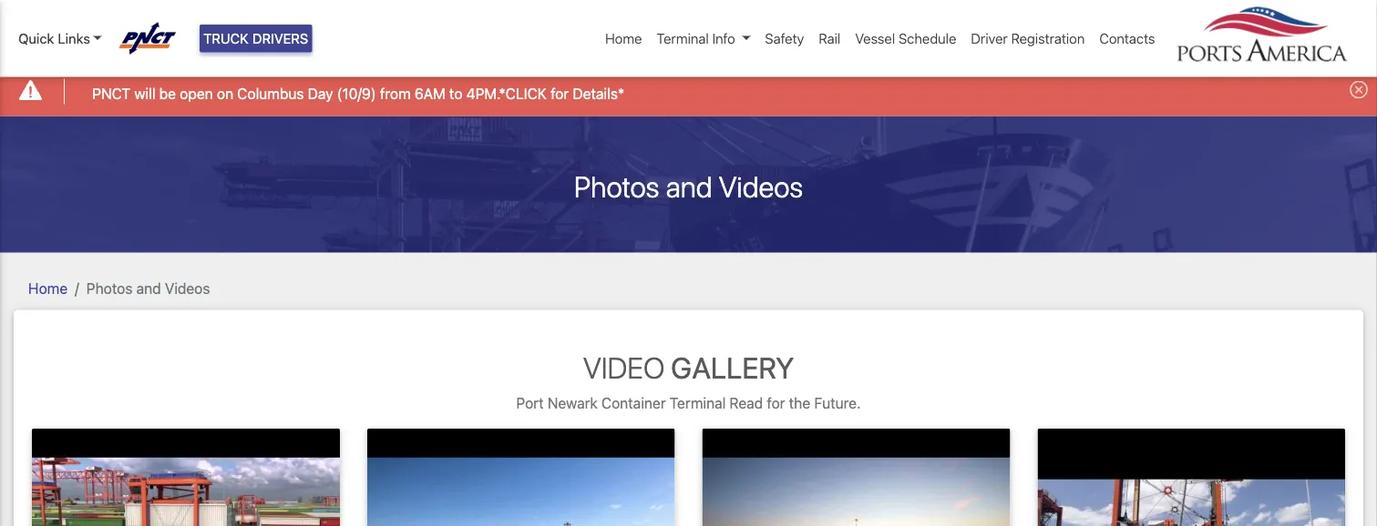 Task type: describe. For each thing, give the bounding box(es) containing it.
registration
[[1011, 30, 1085, 46]]

1 horizontal spatial photos and videos
[[574, 169, 803, 204]]

4 video image from the left
[[1038, 429, 1346, 527]]

0 horizontal spatial photos
[[86, 280, 133, 297]]

pnct will be open on columbus day (10/9) from 6am to 4pm.*click for details*
[[92, 85, 625, 102]]

drivers
[[252, 30, 308, 46]]

truck
[[203, 30, 249, 46]]

4pm.*click
[[466, 85, 547, 102]]

0 vertical spatial terminal
[[657, 30, 709, 46]]

day
[[308, 85, 333, 102]]

will
[[134, 85, 155, 102]]

open
[[180, 85, 213, 102]]

1 vertical spatial home
[[28, 280, 68, 297]]

0 horizontal spatial home link
[[28, 280, 68, 297]]

the
[[789, 395, 811, 412]]

contacts
[[1100, 30, 1155, 46]]

2 video image from the left
[[367, 429, 675, 527]]

video
[[583, 351, 665, 385]]

0 horizontal spatial photos and videos
[[86, 280, 210, 297]]

details*
[[573, 85, 625, 102]]

gallery
[[671, 351, 794, 385]]

truck drivers
[[203, 30, 308, 46]]

0 vertical spatial home
[[605, 30, 642, 46]]

0 horizontal spatial and
[[136, 280, 161, 297]]

safety
[[765, 30, 804, 46]]

columbus
[[237, 85, 304, 102]]

terminal info
[[657, 30, 735, 46]]

port newark container terminal read for the future.
[[516, 395, 861, 412]]

truck drivers link
[[200, 25, 312, 52]]

quick
[[18, 30, 54, 46]]

for inside alert
[[551, 85, 569, 102]]



Task type: locate. For each thing, give the bounding box(es) containing it.
quick links link
[[18, 28, 102, 49]]

video gallery
[[583, 351, 794, 385]]

1 video image from the left
[[32, 429, 340, 527]]

1 horizontal spatial and
[[666, 169, 713, 204]]

0 horizontal spatial for
[[551, 85, 569, 102]]

1 vertical spatial terminal
[[670, 395, 726, 412]]

1 horizontal spatial home link
[[598, 21, 649, 56]]

contacts link
[[1092, 21, 1163, 56]]

0 vertical spatial photos
[[574, 169, 660, 204]]

1 horizontal spatial home
[[605, 30, 642, 46]]

photos and videos
[[574, 169, 803, 204], [86, 280, 210, 297]]

to
[[449, 85, 463, 102]]

be
[[159, 85, 176, 102]]

vessel schedule link
[[848, 21, 964, 56]]

terminal left info
[[657, 30, 709, 46]]

driver registration
[[971, 30, 1085, 46]]

0 vertical spatial for
[[551, 85, 569, 102]]

pnct will be open on columbus day (10/9) from 6am to 4pm.*click for details* alert
[[0, 67, 1377, 116]]

1 vertical spatial for
[[767, 395, 785, 412]]

close image
[[1350, 80, 1368, 99]]

info
[[712, 30, 735, 46]]

terminal down video gallery
[[670, 395, 726, 412]]

1 horizontal spatial for
[[767, 395, 785, 412]]

1 vertical spatial home link
[[28, 280, 68, 297]]

1 vertical spatial photos
[[86, 280, 133, 297]]

videos
[[719, 169, 803, 204], [165, 280, 210, 297]]

0 horizontal spatial home
[[28, 280, 68, 297]]

1 horizontal spatial videos
[[719, 169, 803, 204]]

pnct
[[92, 85, 131, 102]]

photos
[[574, 169, 660, 204], [86, 280, 133, 297]]

video image
[[32, 429, 340, 527], [367, 429, 675, 527], [702, 429, 1010, 527], [1038, 429, 1346, 527]]

terminal info link
[[649, 21, 758, 56]]

0 vertical spatial videos
[[719, 169, 803, 204]]

on
[[217, 85, 233, 102]]

(10/9)
[[337, 85, 376, 102]]

port
[[516, 395, 544, 412]]

6am
[[415, 85, 446, 102]]

and
[[666, 169, 713, 204], [136, 280, 161, 297]]

0 vertical spatial photos and videos
[[574, 169, 803, 204]]

read
[[730, 395, 763, 412]]

newark
[[548, 395, 598, 412]]

rail link
[[812, 21, 848, 56]]

1 horizontal spatial photos
[[574, 169, 660, 204]]

schedule
[[899, 30, 957, 46]]

rail
[[819, 30, 841, 46]]

driver registration link
[[964, 21, 1092, 56]]

terminal
[[657, 30, 709, 46], [670, 395, 726, 412]]

driver
[[971, 30, 1008, 46]]

vessel schedule
[[855, 30, 957, 46]]

0 vertical spatial and
[[666, 169, 713, 204]]

vessel
[[855, 30, 895, 46]]

for left 'the'
[[767, 395, 785, 412]]

from
[[380, 85, 411, 102]]

home link
[[598, 21, 649, 56], [28, 280, 68, 297]]

for left details*
[[551, 85, 569, 102]]

pnct will be open on columbus day (10/9) from 6am to 4pm.*click for details* link
[[92, 83, 625, 104]]

1 vertical spatial and
[[136, 280, 161, 297]]

1 vertical spatial videos
[[165, 280, 210, 297]]

future.
[[814, 395, 861, 412]]

1 vertical spatial photos and videos
[[86, 280, 210, 297]]

0 vertical spatial home link
[[598, 21, 649, 56]]

home
[[605, 30, 642, 46], [28, 280, 68, 297]]

safety link
[[758, 21, 812, 56]]

container
[[602, 395, 666, 412]]

for
[[551, 85, 569, 102], [767, 395, 785, 412]]

quick links
[[18, 30, 90, 46]]

0 horizontal spatial videos
[[165, 280, 210, 297]]

links
[[58, 30, 90, 46]]

3 video image from the left
[[702, 429, 1010, 527]]



Task type: vqa. For each thing, say whether or not it's contained in the screenshot.
customerservice@pnct.net link
no



